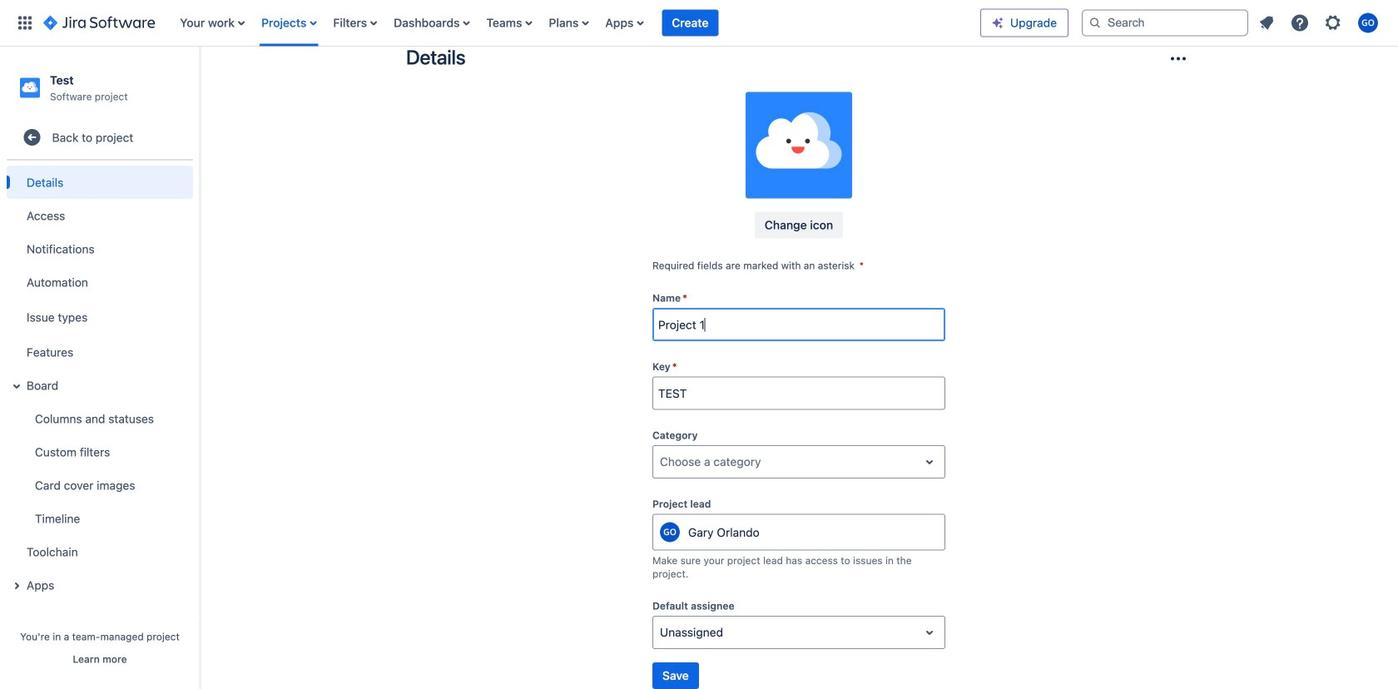 Task type: describe. For each thing, give the bounding box(es) containing it.
appswitcher icon image
[[15, 13, 35, 33]]

notifications image
[[1257, 13, 1277, 33]]

0 horizontal spatial list
[[172, 0, 980, 46]]

1 horizontal spatial list
[[1252, 8, 1388, 38]]

open image
[[920, 452, 940, 472]]

Search field
[[1082, 10, 1248, 36]]

search image
[[1089, 16, 1102, 30]]

sidebar navigation image
[[181, 67, 218, 100]]



Task type: locate. For each thing, give the bounding box(es) containing it.
None search field
[[1082, 10, 1248, 36]]

banner
[[0, 0, 1398, 47]]

list item
[[662, 0, 719, 46]]

sidebar element
[[0, 47, 200, 689]]

expand image
[[7, 376, 27, 396]]

list
[[172, 0, 980, 46], [1252, 8, 1388, 38]]

group
[[3, 161, 193, 607]]

settings image
[[1323, 13, 1343, 33]]

your profile and settings image
[[1358, 13, 1378, 33]]

primary element
[[10, 0, 980, 46]]

None text field
[[660, 454, 663, 470], [660, 624, 663, 641], [660, 454, 663, 470], [660, 624, 663, 641]]

help image
[[1290, 13, 1310, 33]]

jira software image
[[43, 13, 155, 33], [43, 13, 155, 33]]

None field
[[653, 310, 945, 340], [653, 378, 945, 408], [653, 310, 945, 340], [653, 378, 945, 408]]

open image
[[920, 623, 940, 643]]

expand image
[[7, 576, 27, 596]]

more image
[[1169, 49, 1189, 69]]

project avatar image
[[746, 92, 852, 199]]

group inside 'sidebar' "element"
[[3, 161, 193, 607]]

main content
[[200, 0, 1398, 689]]



Task type: vqa. For each thing, say whether or not it's contained in the screenshot.
bottom heading
no



